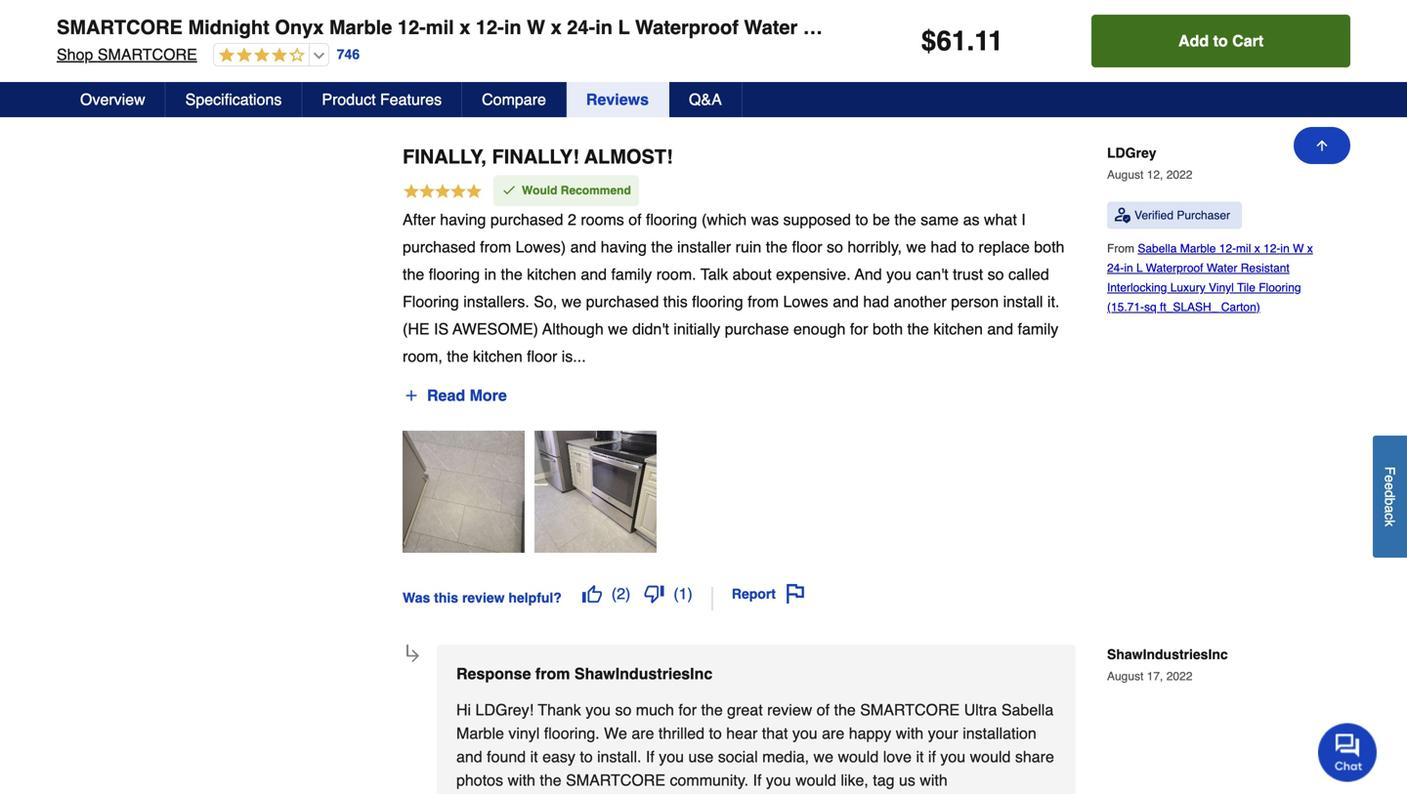 Task type: locate. For each thing, give the bounding box(es) containing it.
so down supposed
[[827, 238, 843, 256]]

so,
[[534, 293, 557, 311]]

0 horizontal spatial 24-
[[567, 16, 595, 39]]

room.
[[657, 265, 697, 284]]

tag
[[873, 772, 895, 790]]

the down easy
[[540, 772, 562, 790]]

https://photos us.bazaarvoice.com/photo/2/cghvdg86bg93zxm/6ade9ab6 da53 5e63 81af e967883a9aba image
[[403, 431, 525, 553]]

( 2 )
[[612, 585, 631, 603]]

resistant
[[803, 16, 891, 39], [1241, 261, 1290, 275]]

0 vertical spatial sq
[[1320, 16, 1343, 39]]

product features button
[[302, 82, 462, 117]]

sabella down verified
[[1138, 242, 1177, 255]]

family down install at right top
[[1018, 320, 1059, 338]]

0 horizontal spatial sabella
[[1002, 701, 1054, 719]]

1 vertical spatial tile
[[1238, 281, 1256, 295]]

vinyl up carton)
[[1209, 281, 1234, 295]]

2 horizontal spatial from
[[748, 293, 779, 311]]

tile up carton)
[[1238, 281, 1256, 295]]

1 vertical spatial both
[[873, 320, 903, 338]]

1 it from the left
[[530, 748, 538, 766]]

review inside hi ldgrey!  thank you so much for the great review of the smartcore ultra sabella marble vinyl flooring. we are thrilled to hear that you are happy with your installation and found it easy to install. if you use social media, we would love it if you would share photos with the smartcore community. if you would like, tag us w
[[767, 701, 813, 719]]

luxury right 11
[[1013, 16, 1078, 39]]

having down the rooms
[[601, 238, 647, 256]]

from up purchase
[[748, 293, 779, 311]]

marble down purchaser in the top right of the page
[[1181, 242, 1216, 255]]

flooring
[[646, 211, 697, 229], [429, 265, 480, 284], [692, 293, 743, 311]]

marble down the hi
[[456, 725, 504, 743]]

) for ( 2 )
[[626, 585, 631, 603]]

interlocking inside the sabella marble 12-mil x 12-in w x 24-in l waterproof water resistant interlocking luxury vinyl tile flooring (15.71-sq ft_slash_ carton)
[[1107, 281, 1167, 295]]

it left easy
[[530, 748, 538, 766]]

0 vertical spatial both
[[1034, 238, 1065, 256]]

2022 for shawindustriesinc
[[1167, 670, 1193, 684]]

flooring up installers.
[[429, 265, 480, 284]]

2 august from the top
[[1107, 670, 1144, 684]]

waterproof inside the sabella marble 12-mil x 12-in w x 24-in l waterproof water resistant interlocking luxury vinyl tile flooring (15.71-sq ft_slash_ carton)
[[1146, 261, 1204, 275]]

lowes
[[783, 293, 829, 311]]

2 horizontal spatial flooring
[[1259, 281, 1302, 295]]

0 horizontal spatial so
[[615, 701, 632, 719]]

1 horizontal spatial waterproof
[[1146, 261, 1204, 275]]

flooring down 'talk'
[[692, 293, 743, 311]]

ruin
[[736, 238, 762, 256]]

another
[[894, 293, 947, 311]]

purchased up didn't
[[586, 293, 659, 311]]

shawindustriesinc august 17, 2022
[[1107, 647, 1228, 684]]

from left lowes)
[[480, 238, 511, 256]]

0 horizontal spatial shawindustriesinc
[[575, 665, 713, 683]]

to inside button
[[1214, 32, 1228, 50]]

would down installation
[[970, 748, 1011, 766]]

1 ) from the left
[[626, 585, 631, 603]]

0 horizontal spatial it
[[530, 748, 538, 766]]

sq left ft_slash_
[[1145, 300, 1157, 314]]

kitchen
[[527, 265, 577, 284], [934, 320, 983, 338], [473, 348, 523, 366]]

0 horizontal spatial review
[[462, 591, 505, 606]]

)
[[626, 585, 631, 603], [688, 585, 693, 603]]

1 horizontal spatial sabella
[[1138, 242, 1177, 255]]

marble inside hi ldgrey!  thank you so much for the great review of the smartcore ultra sabella marble vinyl flooring. we are thrilled to hear that you are happy with your installation and found it easy to install. if you use social media, we would love it if you would share photos with the smartcore community. if you would like, tag us w
[[456, 725, 504, 743]]

2 horizontal spatial purchased
[[586, 293, 659, 311]]

read more button
[[403, 380, 508, 412]]

2 ) from the left
[[688, 585, 693, 603]]

tile inside the sabella marble 12-mil x 12-in w x 24-in l waterproof water resistant interlocking luxury vinyl tile flooring (15.71-sq ft_slash_ carton)
[[1238, 281, 1256, 295]]

0 vertical spatial resistant
[[803, 16, 891, 39]]

24- down from
[[1107, 261, 1124, 275]]

read more
[[427, 387, 507, 405]]

1 e from the top
[[1383, 475, 1398, 483]]

0 horizontal spatial both
[[873, 320, 903, 338]]

you inside after having purchased 2 rooms of flooring (which was supposed to be the same as what i purchased from lowes) and having the installer ruin the floor so horribly, we had to replace both the flooring in the kitchen and family room. talk about expensive. and you can't trust so called flooring installers. so, we purchased this flooring from lowes and had another person install it. (he is awesome) although we didn't initially purchase enough for both the kitchen and family room, the kitchen floor is...
[[887, 265, 912, 284]]

smartcore down install.
[[566, 772, 666, 790]]

1 2022 from the top
[[1167, 168, 1193, 182]]

flag image
[[786, 585, 805, 604]]

this right the was at the bottom
[[434, 591, 458, 606]]

kitchen down awesome)
[[473, 348, 523, 366]]

0 vertical spatial this
[[664, 293, 688, 311]]

resistant up carton)
[[1241, 261, 1290, 275]]

1 horizontal spatial vinyl
[[1209, 281, 1234, 295]]

mil up features
[[426, 16, 454, 39]]

features
[[380, 90, 442, 109]]

sabella up installation
[[1002, 701, 1054, 719]]

d
[[1383, 490, 1398, 498]]

can't
[[916, 265, 949, 284]]

0 vertical spatial for
[[850, 320, 868, 338]]

1 vertical spatial waterproof
[[1146, 261, 1204, 275]]

1 horizontal spatial having
[[601, 238, 647, 256]]

1 horizontal spatial for
[[850, 320, 868, 338]]

the up installers.
[[501, 265, 523, 284]]

luxury
[[1013, 16, 1078, 39], [1171, 281, 1206, 295]]

24- inside the sabella marble 12-mil x 12-in w x 24-in l waterproof water resistant interlocking luxury vinyl tile flooring (15.71-sq ft_slash_ carton)
[[1107, 261, 1124, 275]]

1 august from the top
[[1107, 168, 1144, 182]]

vinyl
[[1084, 16, 1130, 39], [1209, 281, 1234, 295]]

add
[[1179, 32, 1209, 50]]

horribly,
[[848, 238, 902, 256]]

1 vertical spatial w
[[1293, 242, 1304, 255]]

1 vertical spatial kitchen
[[934, 320, 983, 338]]

0 vertical spatial 24-
[[567, 16, 595, 39]]

checkmark image
[[501, 182, 517, 198]]

flooring up installer
[[646, 211, 697, 229]]

2022 right 17,
[[1167, 670, 1193, 684]]

chat invite button image
[[1319, 723, 1378, 782]]

mil up carton)
[[1237, 242, 1252, 255]]

arrow right image
[[404, 647, 422, 666]]

1 vertical spatial 24-
[[1107, 261, 1124, 275]]

0 horizontal spatial if
[[646, 748, 655, 766]]

this
[[664, 293, 688, 311], [434, 591, 458, 606]]

1 horizontal spatial sq
[[1320, 16, 1343, 39]]

expensive.
[[776, 265, 851, 284]]

review left helpful?
[[462, 591, 505, 606]]

august left 17,
[[1107, 670, 1144, 684]]

had
[[931, 238, 957, 256], [863, 293, 890, 311]]

(15.71-
[[1258, 16, 1320, 39], [1107, 300, 1145, 314]]

0 vertical spatial shawindustriesinc
[[1107, 647, 1228, 663]]

love
[[883, 748, 912, 766]]

to right easy
[[580, 748, 593, 766]]

(15.71- down from
[[1107, 300, 1145, 314]]

0 horizontal spatial w
[[527, 16, 545, 39]]

1 vertical spatial family
[[1018, 320, 1059, 338]]

1 vertical spatial with
[[508, 772, 536, 790]]

24- up reviews
[[567, 16, 595, 39]]

sabella inside hi ldgrey!  thank you so much for the great review of the smartcore ultra sabella marble vinyl flooring. we are thrilled to hear that you are happy with your installation and found it easy to install. if you use social media, we would love it if you would share photos with the smartcore community. if you would like, tag us w
[[1002, 701, 1054, 719]]

of inside after having purchased 2 rooms of flooring (which was supposed to be the same as what i purchased from lowes) and having the installer ruin the floor so horribly, we had to replace both the flooring in the kitchen and family room. talk about expensive. and you can't trust so called flooring installers. so, we purchased this flooring from lowes and had another person install it. (he is awesome) although we didn't initially purchase enough for both the kitchen and family room, the kitchen floor is...
[[629, 211, 642, 229]]

cart inside add to cart button
[[1233, 32, 1264, 50]]

0 horizontal spatial (15.71-
[[1107, 300, 1145, 314]]

0 horizontal spatial had
[[863, 293, 890, 311]]

flooring inside the sabella marble 12-mil x 12-in w x 24-in l waterproof water resistant interlocking luxury vinyl tile flooring (15.71-sq ft_slash_ carton)
[[1259, 281, 1302, 295]]

1 horizontal spatial marble
[[456, 725, 504, 743]]

61
[[937, 25, 967, 57]]

1 horizontal spatial flooring
[[1174, 16, 1252, 39]]

1 vertical spatial marble
[[1181, 242, 1216, 255]]

from up thank at the bottom left of the page
[[536, 665, 570, 683]]

cart right add
[[1233, 32, 1264, 50]]

would up like,
[[838, 748, 879, 766]]

1 vertical spatial l
[[1137, 261, 1143, 275]]

luxury up ft_slash_
[[1171, 281, 1206, 295]]

we
[[907, 238, 927, 256], [562, 293, 582, 311], [608, 320, 628, 338], [814, 748, 834, 766]]

1 horizontal spatial purchased
[[491, 211, 564, 229]]

2 are from the left
[[822, 725, 845, 743]]

q&a
[[689, 90, 722, 109]]

resistant left $
[[803, 16, 891, 39]]

2 vertical spatial marble
[[456, 725, 504, 743]]

specifications
[[185, 90, 282, 109]]

shawindustriesinc
[[1107, 647, 1228, 663], [575, 665, 713, 683]]

waterproof up 'q&a' at top
[[635, 16, 739, 39]]

1 horizontal spatial water
[[1207, 261, 1238, 275]]

1 vertical spatial had
[[863, 293, 890, 311]]

we right media, at the bottom of the page
[[814, 748, 834, 766]]

0 horizontal spatial )
[[626, 585, 631, 603]]

2 horizontal spatial would
[[970, 748, 1011, 766]]

2022
[[1167, 168, 1193, 182], [1167, 670, 1193, 684]]

) right thumb down image
[[688, 585, 693, 603]]

1 ( from the left
[[612, 585, 617, 603]]

1 horizontal spatial with
[[896, 725, 924, 743]]

thank
[[538, 701, 581, 719]]

0 vertical spatial from
[[480, 238, 511, 256]]

as
[[963, 211, 980, 229]]

it
[[530, 748, 538, 766], [916, 748, 924, 766]]

0 vertical spatial tile
[[1135, 16, 1169, 39]]

so right the trust
[[988, 265, 1004, 284]]

0 horizontal spatial mil
[[426, 16, 454, 39]]

0 vertical spatial kitchen
[[527, 265, 577, 284]]

we left didn't
[[608, 320, 628, 338]]

august down ldgrey
[[1107, 168, 1144, 182]]

smartcore midnight onyx marble 12-mil x 12-in w x 24-in l waterproof water resistant interlocking luxury vinyl tile flooring (15.71-sq ft/ cart
[[57, 16, 1408, 39]]

it left if
[[916, 748, 924, 766]]

the down another
[[908, 320, 929, 338]]

that
[[762, 725, 788, 743]]

1 vertical spatial mil
[[1237, 242, 1252, 255]]

0 vertical spatial mil
[[426, 16, 454, 39]]

share
[[1015, 748, 1055, 766]]

are
[[632, 725, 654, 743], [822, 725, 845, 743]]

0 horizontal spatial are
[[632, 725, 654, 743]]

1 horizontal spatial family
[[1018, 320, 1059, 338]]

vinyl left add
[[1084, 16, 1130, 39]]

community.
[[670, 772, 749, 790]]

2022 right 12,
[[1167, 168, 1193, 182]]

1 horizontal spatial (
[[674, 585, 679, 603]]

2022 inside "shawindustriesinc august 17, 2022"
[[1167, 670, 1193, 684]]

you down media, at the bottom of the page
[[766, 772, 791, 790]]

) left thumb down image
[[626, 585, 631, 603]]

1 horizontal spatial mil
[[1237, 242, 1252, 255]]

1 horizontal spatial tile
[[1238, 281, 1256, 295]]

more
[[470, 387, 507, 405]]

overview
[[80, 90, 145, 109]]

august inside "shawindustriesinc august 17, 2022"
[[1107, 670, 1144, 684]]

hear
[[727, 725, 758, 743]]

kitchen up so,
[[527, 265, 577, 284]]

1 horizontal spatial review
[[767, 701, 813, 719]]

from
[[480, 238, 511, 256], [748, 293, 779, 311], [536, 665, 570, 683]]

supposed
[[783, 211, 851, 229]]

both up called
[[1034, 238, 1065, 256]]

you right if
[[941, 748, 966, 766]]

smartcore up the shop smartcore
[[57, 16, 183, 39]]

0 vertical spatial l
[[618, 16, 630, 39]]

floor up expensive.
[[792, 238, 823, 256]]

1 horizontal spatial 2
[[617, 585, 626, 603]]

24-
[[567, 16, 595, 39], [1107, 261, 1124, 275]]

ldgrey
[[1107, 145, 1157, 161]]

e up d at right bottom
[[1383, 475, 1398, 483]]

1 vertical spatial for
[[679, 701, 697, 719]]

would
[[522, 184, 558, 197]]

e up b
[[1383, 483, 1398, 490]]

compare button
[[462, 82, 567, 117]]

purchased down after
[[403, 238, 476, 256]]

the down "is"
[[447, 348, 469, 366]]

both down another
[[873, 320, 903, 338]]

2 horizontal spatial marble
[[1181, 242, 1216, 255]]

1 vertical spatial august
[[1107, 670, 1144, 684]]

2022 for ldgrey
[[1167, 168, 1193, 182]]

marble inside the sabella marble 12-mil x 12-in w x 24-in l waterproof water resistant interlocking luxury vinyl tile flooring (15.71-sq ft_slash_ carton)
[[1181, 242, 1216, 255]]

purchased up lowes)
[[491, 211, 564, 229]]

( right thumb down image
[[674, 585, 679, 603]]

0 vertical spatial w
[[527, 16, 545, 39]]

l up reviews
[[618, 16, 630, 39]]

0 vertical spatial of
[[629, 211, 642, 229]]

1 vertical spatial sq
[[1145, 300, 1157, 314]]

photos
[[456, 772, 503, 790]]

shop smartcore
[[57, 45, 197, 64]]

are down much
[[632, 725, 654, 743]]

0 vertical spatial family
[[611, 265, 652, 284]]

and
[[570, 238, 597, 256], [581, 265, 607, 284], [833, 293, 859, 311], [988, 320, 1014, 338], [456, 748, 483, 766]]

(15.71- left ft/
[[1258, 16, 1320, 39]]

1 vertical spatial this
[[434, 591, 458, 606]]

0 vertical spatial august
[[1107, 168, 1144, 182]]

f e e d b a c k button
[[1373, 436, 1408, 558]]

1 horizontal spatial )
[[688, 585, 693, 603]]

floor
[[792, 238, 823, 256], [527, 348, 557, 366]]

l down from
[[1137, 261, 1143, 275]]

0 vertical spatial had
[[931, 238, 957, 256]]

if right install.
[[646, 748, 655, 766]]

1 horizontal spatial both
[[1034, 238, 1065, 256]]

marble up 746
[[329, 16, 392, 39]]

x
[[460, 16, 471, 39], [551, 16, 562, 39], [1255, 242, 1261, 255], [1308, 242, 1313, 255]]

2 right thumb up icon
[[617, 585, 626, 603]]

1 horizontal spatial resistant
[[1241, 261, 1290, 275]]

august for shawindustriesinc
[[1107, 670, 1144, 684]]

0 horizontal spatial (
[[612, 585, 617, 603]]

2022 inside ldgrey august 12, 2022
[[1167, 168, 1193, 182]]

of
[[629, 211, 642, 229], [817, 701, 830, 719]]

plus image
[[404, 388, 419, 404]]

so
[[827, 238, 843, 256], [988, 265, 1004, 284], [615, 701, 632, 719]]

use
[[689, 748, 714, 766]]

1 horizontal spatial so
[[827, 238, 843, 256]]

2 2022 from the top
[[1167, 670, 1193, 684]]

it.
[[1048, 293, 1060, 311]]

the up (he on the left top of the page
[[403, 265, 424, 284]]

0 horizontal spatial 2
[[568, 211, 577, 229]]

arrow up image
[[1315, 138, 1330, 153]]

e
[[1383, 475, 1398, 483], [1383, 483, 1398, 490]]

with down found
[[508, 772, 536, 790]]

2 ( from the left
[[674, 585, 679, 603]]

1 horizontal spatial this
[[664, 293, 688, 311]]

( right thumb up icon
[[612, 585, 617, 603]]

august inside ldgrey august 12, 2022
[[1107, 168, 1144, 182]]

q&a button
[[670, 82, 743, 117]]

interlocking
[[897, 16, 1008, 39], [1107, 281, 1167, 295]]

waterproof up ft_slash_
[[1146, 261, 1204, 275]]

installers.
[[464, 293, 530, 311]]

you up the "we"
[[586, 701, 611, 719]]

family left room.
[[611, 265, 652, 284]]

0 vertical spatial review
[[462, 591, 505, 606]]

0 horizontal spatial luxury
[[1013, 16, 1078, 39]]

1 are from the left
[[632, 725, 654, 743]]

would down media, at the bottom of the page
[[796, 772, 837, 790]]

shop
[[57, 45, 93, 64]]

0 vertical spatial (15.71-
[[1258, 16, 1320, 39]]

floor left is...
[[527, 348, 557, 366]]

1 vertical spatial resistant
[[1241, 261, 1290, 275]]

was this review helpful?
[[403, 591, 562, 606]]

kitchen down person
[[934, 320, 983, 338]]

ft_slash_
[[1160, 300, 1218, 314]]

cart right ft/
[[1372, 16, 1408, 39]]

with
[[896, 725, 924, 743], [508, 772, 536, 790]]

0 vertical spatial sabella
[[1138, 242, 1177, 255]]

sq left ft/
[[1320, 16, 1343, 39]]

with up love
[[896, 725, 924, 743]]

to left hear
[[709, 725, 722, 743]]

thumb up image
[[582, 585, 602, 604]]

so inside hi ldgrey!  thank you so much for the great review of the smartcore ultra sabella marble vinyl flooring. we are thrilled to hear that you are happy with your installation and found it easy to install. if you use social media, we would love it if you would share photos with the smartcore community. if you would like, tag us w
[[615, 701, 632, 719]]

product
[[322, 90, 376, 109]]

746
[[337, 47, 360, 62]]

both
[[1034, 238, 1065, 256], [873, 320, 903, 338]]

verified purchaser icon image
[[1115, 208, 1131, 223]]

review up that
[[767, 701, 813, 719]]

https://photos us.bazaarvoice.com/photo/2/cghvdg86bg93zxm/3c87b5fb 32e4 51bb 81a8 ec7e24429055 image
[[535, 431, 657, 553]]

found
[[487, 748, 526, 766]]

1 horizontal spatial of
[[817, 701, 830, 719]]

mil
[[426, 16, 454, 39], [1237, 242, 1252, 255]]

having down '5 stars' image
[[440, 211, 486, 229]]

shawindustriesinc up much
[[575, 665, 713, 683]]

the
[[895, 211, 917, 229], [651, 238, 673, 256], [766, 238, 788, 256], [403, 265, 424, 284], [501, 265, 523, 284], [908, 320, 929, 338], [447, 348, 469, 366], [701, 701, 723, 719], [834, 701, 856, 719], [540, 772, 562, 790]]

0 horizontal spatial cart
[[1233, 32, 1264, 50]]

are left happy
[[822, 725, 845, 743]]

the left the great
[[701, 701, 723, 719]]

1 horizontal spatial floor
[[792, 238, 823, 256]]

this down room.
[[664, 293, 688, 311]]

sabella inside the sabella marble 12-mil x 12-in w x 24-in l waterproof water resistant interlocking luxury vinyl tile flooring (15.71-sq ft_slash_ carton)
[[1138, 242, 1177, 255]]

had down and
[[863, 293, 890, 311]]



Task type: vqa. For each thing, say whether or not it's contained in the screenshot.
Not
no



Task type: describe. For each thing, give the bounding box(es) containing it.
0 vertical spatial with
[[896, 725, 924, 743]]

and inside hi ldgrey!  thank you so much for the great review of the smartcore ultra sabella marble vinyl flooring. we are thrilled to hear that you are happy with your installation and found it easy to install. if you use social media, we would love it if you would share photos with the smartcore community. if you would like, tag us w
[[456, 748, 483, 766]]

ldgrey!
[[476, 701, 534, 719]]

installer
[[677, 238, 731, 256]]

0 horizontal spatial from
[[480, 238, 511, 256]]

same
[[921, 211, 959, 229]]

2 horizontal spatial so
[[988, 265, 1004, 284]]

didn't
[[633, 320, 669, 338]]

media,
[[763, 748, 809, 766]]

w inside the sabella marble 12-mil x 12-in w x 24-in l waterproof water resistant interlocking luxury vinyl tile flooring (15.71-sq ft_slash_ carton)
[[1293, 242, 1304, 255]]

is
[[434, 320, 449, 338]]

( for 2
[[612, 585, 617, 603]]

easy
[[543, 748, 576, 766]]

for inside hi ldgrey!  thank you so much for the great review of the smartcore ultra sabella marble vinyl flooring. we are thrilled to hear that you are happy with your installation and found it easy to install. if you use social media, we would love it if you would share photos with the smartcore community. if you would like, tag us w
[[679, 701, 697, 719]]

(15.71- inside the sabella marble 12-mil x 12-in w x 24-in l waterproof water resistant interlocking luxury vinyl tile flooring (15.71-sq ft_slash_ carton)
[[1107, 300, 1145, 314]]

awesome)
[[453, 320, 539, 338]]

0 horizontal spatial vinyl
[[1084, 16, 1130, 39]]

recommend
[[561, 184, 631, 197]]

c
[[1383, 513, 1398, 520]]

called
[[1009, 265, 1050, 284]]

vinyl inside the sabella marble 12-mil x 12-in w x 24-in l waterproof water resistant interlocking luxury vinyl tile flooring (15.71-sq ft_slash_ carton)
[[1209, 281, 1234, 295]]

0 horizontal spatial purchased
[[403, 238, 476, 256]]

we up can't at the right
[[907, 238, 927, 256]]

$
[[922, 25, 937, 57]]

1 vertical spatial shawindustriesinc
[[575, 665, 713, 683]]

1 horizontal spatial if
[[753, 772, 762, 790]]

helpful?
[[509, 591, 562, 606]]

1 horizontal spatial shawindustriesinc
[[1107, 647, 1228, 663]]

thumb down image
[[644, 585, 664, 604]]

if
[[929, 748, 936, 766]]

0 horizontal spatial with
[[508, 772, 536, 790]]

water inside the sabella marble 12-mil x 12-in w x 24-in l waterproof water resistant interlocking luxury vinyl tile flooring (15.71-sq ft_slash_ carton)
[[1207, 261, 1238, 275]]

0 horizontal spatial waterproof
[[635, 16, 739, 39]]

of inside hi ldgrey!  thank you so much for the great review of the smartcore ultra sabella marble vinyl flooring. we are thrilled to hear that you are happy with your installation and found it easy to install. if you use social media, we would love it if you would share photos with the smartcore community. if you would like, tag us w
[[817, 701, 830, 719]]

report
[[732, 587, 776, 602]]

2 vertical spatial kitchen
[[473, 348, 523, 366]]

finally, finally! almost!
[[403, 145, 673, 168]]

to left the "be"
[[856, 211, 869, 229]]

1 vertical spatial having
[[601, 238, 647, 256]]

was
[[751, 211, 779, 229]]

the up room.
[[651, 238, 673, 256]]

we inside hi ldgrey!  thank you so much for the great review of the smartcore ultra sabella marble vinyl flooring. we are thrilled to hear that you are happy with your installation and found it easy to install. if you use social media, we would love it if you would share photos with the smartcore community. if you would like, tag us w
[[814, 748, 834, 766]]

for inside after having purchased 2 rooms of flooring (which was supposed to be the same as what i purchased from lowes) and having the installer ruin the floor so horribly, we had to replace both the flooring in the kitchen and family room. talk about expensive. and you can't trust so called flooring installers. so, we purchased this flooring from lowes and had another person install it. (he is awesome) although we didn't initially purchase enough for both the kitchen and family room, the kitchen floor is...
[[850, 320, 868, 338]]

reviews button
[[567, 82, 670, 117]]

1 vertical spatial from
[[748, 293, 779, 311]]

person
[[951, 293, 999, 311]]

2 vertical spatial flooring
[[692, 293, 743, 311]]

0 horizontal spatial would
[[796, 772, 837, 790]]

the right the "be"
[[895, 211, 917, 229]]

11
[[975, 25, 1004, 57]]

1 horizontal spatial kitchen
[[527, 265, 577, 284]]

(which
[[702, 211, 747, 229]]

add to cart
[[1179, 32, 1264, 50]]

l inside the sabella marble 12-mil x 12-in w x 24-in l waterproof water resistant interlocking luxury vinyl tile flooring (15.71-sq ft_slash_ carton)
[[1137, 261, 1143, 275]]

i
[[1022, 211, 1026, 229]]

about
[[733, 265, 772, 284]]

installation
[[963, 725, 1037, 743]]

ldgrey august 12, 2022
[[1107, 145, 1193, 182]]

social
[[718, 748, 758, 766]]

2 e from the top
[[1383, 483, 1398, 490]]

install.
[[597, 748, 642, 766]]

) for ( 1 )
[[688, 585, 693, 603]]

response from shawindustriesinc
[[456, 665, 713, 683]]

resistant inside the sabella marble 12-mil x 12-in w x 24-in l waterproof water resistant interlocking luxury vinyl tile flooring (15.71-sq ft_slash_ carton)
[[1241, 261, 1290, 275]]

sq inside the sabella marble 12-mil x 12-in w x 24-in l waterproof water resistant interlocking luxury vinyl tile flooring (15.71-sq ft_slash_ carton)
[[1145, 300, 1157, 314]]

you down thrilled
[[659, 748, 684, 766]]

initially
[[674, 320, 721, 338]]

install
[[1003, 293, 1043, 311]]

specifications button
[[166, 82, 302, 117]]

us
[[899, 772, 916, 790]]

flooring inside after having purchased 2 rooms of flooring (which was supposed to be the same as what i purchased from lowes) and having the installer ruin the floor so horribly, we had to replace both the flooring in the kitchen and family room. talk about expensive. and you can't trust so called flooring installers. so, we purchased this flooring from lowes and had another person install it. (he is awesome) although we didn't initially purchase enough for both the kitchen and family room, the kitchen floor is...
[[403, 293, 459, 311]]

response
[[456, 665, 531, 683]]

smartcore up your
[[860, 701, 960, 719]]

a
[[1383, 506, 1398, 513]]

add to cart button
[[1092, 15, 1351, 67]]

rooms
[[581, 211, 624, 229]]

after
[[403, 211, 436, 229]]

4.3 stars image
[[214, 47, 305, 65]]

0 vertical spatial water
[[744, 16, 798, 39]]

0 horizontal spatial floor
[[527, 348, 557, 366]]

finally,
[[403, 145, 487, 168]]

1 vertical spatial flooring
[[429, 265, 480, 284]]

lowes)
[[516, 238, 566, 256]]

compare
[[482, 90, 546, 109]]

to up the trust
[[961, 238, 974, 256]]

purchaser
[[1177, 209, 1231, 222]]

b
[[1383, 498, 1398, 506]]

vinyl
[[509, 725, 540, 743]]

verified purchaser
[[1135, 209, 1231, 222]]

0 vertical spatial purchased
[[491, 211, 564, 229]]

mil inside the sabella marble 12-mil x 12-in w x 24-in l waterproof water resistant interlocking luxury vinyl tile flooring (15.71-sq ft_slash_ carton)
[[1237, 242, 1252, 255]]

$ 61 . 11
[[922, 25, 1004, 57]]

1 horizontal spatial cart
[[1372, 16, 1408, 39]]

carton)
[[1222, 300, 1261, 314]]

read
[[427, 387, 465, 405]]

overview button
[[61, 82, 166, 117]]

would recommend
[[522, 184, 631, 197]]

room,
[[403, 348, 443, 366]]

0 vertical spatial floor
[[792, 238, 823, 256]]

you right that
[[793, 725, 818, 743]]

0 horizontal spatial tile
[[1135, 16, 1169, 39]]

we right so,
[[562, 293, 582, 311]]

f e e d b a c k
[[1383, 467, 1398, 527]]

product features
[[322, 90, 442, 109]]

k
[[1383, 520, 1398, 527]]

great
[[727, 701, 763, 719]]

smartcore up overview button
[[98, 45, 197, 64]]

2 inside after having purchased 2 rooms of flooring (which was supposed to be the same as what i purchased from lowes) and having the installer ruin the floor so horribly, we had to replace both the flooring in the kitchen and family room. talk about expensive. and you can't trust so called flooring installers. so, we purchased this flooring from lowes and had another person install it. (he is awesome) although we didn't initially purchase enough for both the kitchen and family room, the kitchen floor is...
[[568, 211, 577, 229]]

0 horizontal spatial marble
[[329, 16, 392, 39]]

0 horizontal spatial resistant
[[803, 16, 891, 39]]

0 horizontal spatial interlocking
[[897, 16, 1008, 39]]

1 horizontal spatial had
[[931, 238, 957, 256]]

ft/
[[1348, 16, 1366, 39]]

be
[[873, 211, 890, 229]]

and
[[855, 265, 882, 284]]

2 horizontal spatial kitchen
[[934, 320, 983, 338]]

what
[[984, 211, 1017, 229]]

hi ldgrey!  thank you so much for the great review of the smartcore ultra sabella marble vinyl flooring. we are thrilled to hear that you are happy with your installation and found it easy to install. if you use social media, we would love it if you would share photos with the smartcore community. if you would like, tag us w
[[456, 701, 1055, 795]]

1 horizontal spatial would
[[838, 748, 879, 766]]

although
[[543, 320, 604, 338]]

the right ruin
[[766, 238, 788, 256]]

1 horizontal spatial from
[[536, 665, 570, 683]]

0 vertical spatial if
[[646, 748, 655, 766]]

0 vertical spatial flooring
[[646, 211, 697, 229]]

is...
[[562, 348, 586, 366]]

your
[[928, 725, 959, 743]]

2 it from the left
[[916, 748, 924, 766]]

was
[[403, 591, 430, 606]]

( for 1
[[674, 585, 679, 603]]

sabella marble 12-mil x 12-in w x 24-in l waterproof water resistant interlocking luxury vinyl tile flooring (15.71-sq ft_slash_ carton)
[[1107, 242, 1313, 314]]

0 horizontal spatial having
[[440, 211, 486, 229]]

reviews
[[586, 90, 649, 109]]

(he
[[403, 320, 430, 338]]

0 horizontal spatial l
[[618, 16, 630, 39]]

purchase
[[725, 320, 789, 338]]

in inside after having purchased 2 rooms of flooring (which was supposed to be the same as what i purchased from lowes) and having the installer ruin the floor so horribly, we had to replace both the flooring in the kitchen and family room. talk about expensive. and you can't trust so called flooring installers. so, we purchased this flooring from lowes and had another person install it. (he is awesome) although we didn't initially purchase enough for both the kitchen and family room, the kitchen floor is...
[[484, 265, 497, 284]]

flooring.
[[544, 725, 600, 743]]

0 vertical spatial luxury
[[1013, 16, 1078, 39]]

this inside after having purchased 2 rooms of flooring (which was supposed to be the same as what i purchased from lowes) and having the installer ruin the floor so horribly, we had to replace both the flooring in the kitchen and family room. talk about expensive. and you can't trust so called flooring installers. so, we purchased this flooring from lowes and had another person install it. (he is awesome) although we didn't initially purchase enough for both the kitchen and family room, the kitchen floor is...
[[664, 293, 688, 311]]

ultra
[[964, 701, 997, 719]]

12,
[[1147, 168, 1164, 182]]

august for ldgrey
[[1107, 168, 1144, 182]]

sabella marble 12-mil x 12-in w x 24-in l waterproof water resistant interlocking luxury vinyl tile flooring (15.71-sq ft_slash_ carton) link
[[1107, 242, 1313, 314]]

2 vertical spatial purchased
[[586, 293, 659, 311]]

from
[[1107, 242, 1138, 255]]

enough
[[794, 320, 846, 338]]

report button
[[725, 578, 812, 611]]

the up happy
[[834, 701, 856, 719]]

5 stars image
[[403, 182, 483, 203]]

.
[[967, 25, 975, 57]]

verified
[[1135, 209, 1174, 222]]

luxury inside the sabella marble 12-mil x 12-in w x 24-in l waterproof water resistant interlocking luxury vinyl tile flooring (15.71-sq ft_slash_ carton)
[[1171, 281, 1206, 295]]



